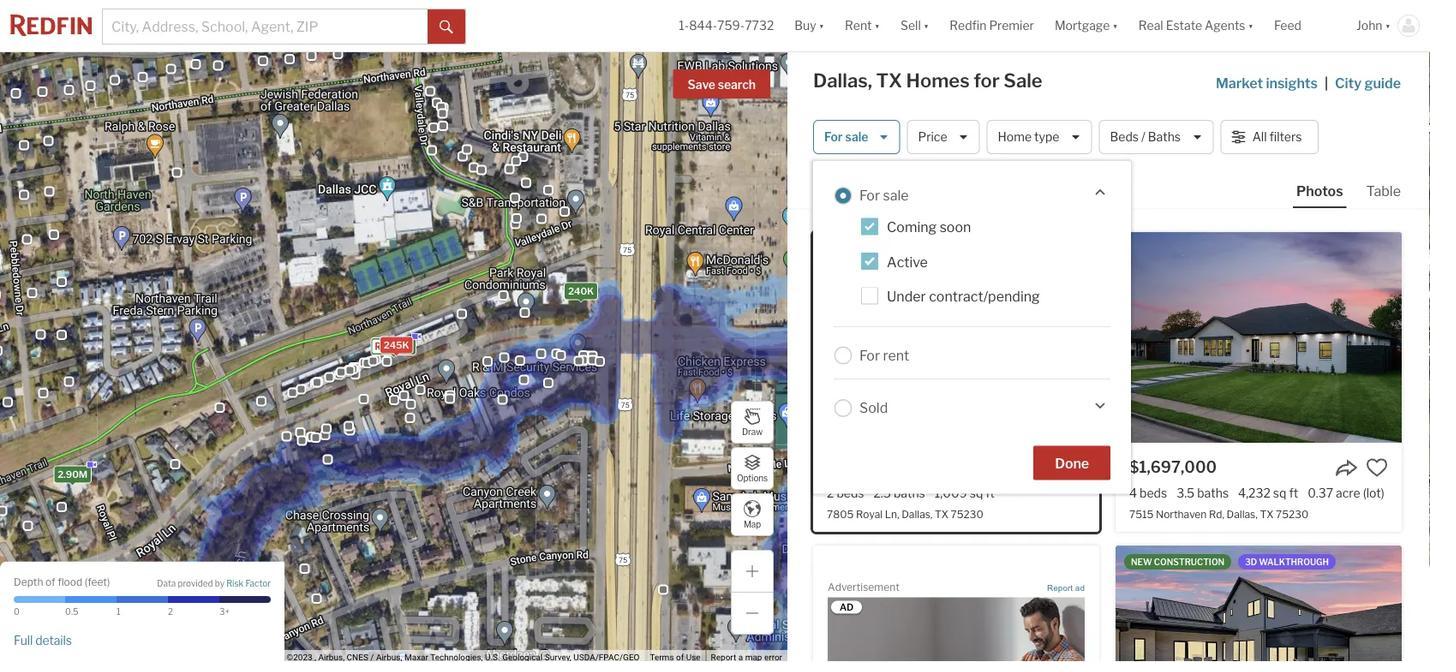 Task type: describe. For each thing, give the bounding box(es) containing it.
buy
[[795, 18, 817, 33]]

data
[[157, 578, 176, 589]]

homes
[[840, 179, 879, 193]]

tx for 7515
[[1260, 508, 1274, 521]]

▾ for mortgage ▾
[[1113, 18, 1119, 33]]

all
[[1253, 130, 1267, 144]]

favorite button checkbox
[[1366, 457, 1389, 479]]

under
[[887, 288, 926, 305]]

beds / baths
[[1111, 130, 1181, 144]]

beds for 2 beds
[[837, 486, 865, 501]]

details
[[35, 633, 72, 648]]

agents
[[1205, 18, 1246, 33]]

2 for 2 beds
[[827, 486, 834, 501]]

by
[[215, 578, 225, 589]]

3.5 baths
[[1177, 486, 1229, 501]]

real estate agents ▾ link
[[1139, 0, 1254, 51]]

draw button
[[731, 401, 774, 444]]

rent
[[883, 347, 910, 364]]

0.37 acre (lot)
[[1308, 486, 1385, 501]]

draw
[[742, 427, 763, 437]]

home
[[998, 130, 1032, 144]]

for sale button
[[814, 120, 901, 154]]

favorite button checkbox
[[1064, 457, 1086, 479]]

4,232
[[1239, 486, 1271, 501]]

active
[[887, 254, 928, 270]]

photos
[[1297, 183, 1344, 199]]

price
[[919, 130, 948, 144]]

ft for 4,232 sq ft
[[1290, 486, 1299, 501]]

depth
[[14, 577, 43, 589]]

for sale inside button
[[825, 130, 869, 144]]

depth of flood ( feet )
[[14, 577, 110, 589]]

1
[[117, 607, 121, 618]]

john
[[1357, 18, 1383, 33]]

sell ▾
[[901, 18, 930, 33]]

baths for 2.5 baths
[[894, 486, 926, 501]]

▾ for rent ▾
[[875, 18, 880, 33]]

3+
[[219, 607, 230, 618]]

royal
[[856, 508, 883, 521]]

insights
[[1267, 75, 1318, 91]]

real estate agents ▾
[[1139, 18, 1254, 33]]

rent ▾ button
[[845, 0, 880, 51]]

sq for 1,009
[[970, 486, 984, 501]]

3d walkthrough
[[1246, 557, 1330, 568]]

for inside button
[[825, 130, 843, 144]]

1 vertical spatial for
[[860, 187, 880, 204]]

options button
[[731, 447, 774, 490]]

buy ▾ button
[[795, 0, 825, 51]]

2 beds
[[827, 486, 865, 501]]

favorite button image
[[1366, 457, 1389, 479]]

all filters button
[[1221, 120, 1319, 154]]

market insights | city guide
[[1216, 75, 1402, 91]]

mortgage
[[1055, 18, 1110, 33]]

all filters
[[1253, 130, 1303, 144]]

new
[[1132, 557, 1153, 568]]

4,232 sq ft
[[1239, 486, 1299, 501]]

1-844-759-7732 link
[[679, 18, 774, 33]]

3.5
[[1177, 486, 1195, 501]]

rent ▾ button
[[835, 0, 891, 51]]

2.90m
[[58, 469, 88, 480]]

map
[[744, 520, 761, 530]]

map region
[[0, 0, 975, 663]]

home type button
[[987, 120, 1093, 154]]

245k
[[384, 340, 409, 351]]

5 ▾ from the left
[[1249, 18, 1254, 33]]

)
[[107, 577, 110, 589]]

0.5
[[65, 607, 78, 618]]

submit search image
[[440, 20, 453, 34]]

data provided by risk factor
[[157, 578, 271, 589]]

(
[[85, 577, 88, 589]]

options
[[737, 473, 768, 484]]

759-
[[718, 18, 745, 33]]

city
[[1336, 75, 1362, 91]]

map button
[[731, 494, 774, 537]]

•
[[887, 180, 891, 194]]

estate
[[1166, 18, 1203, 33]]

buy ▾ button
[[785, 0, 835, 51]]

dallas, tx homes for sale
[[814, 69, 1043, 92]]

for
[[974, 69, 1000, 92]]

for sale inside dialog
[[860, 187, 909, 204]]

advertisement
[[828, 581, 900, 593]]

full details
[[14, 633, 72, 648]]

acre
[[1337, 486, 1361, 501]]

75230 for 7515 northaven rd, dallas, tx 75230
[[1276, 508, 1309, 521]]

john ▾
[[1357, 18, 1391, 33]]

dialog containing for sale
[[814, 161, 1132, 494]]

done
[[1055, 455, 1090, 472]]

dallas, for 7515
[[1227, 508, 1258, 521]]

northaven
[[1156, 508, 1207, 521]]

new construction
[[1132, 557, 1225, 568]]

construction
[[1155, 557, 1225, 568]]

▾ for john ▾
[[1386, 18, 1391, 33]]

guide
[[1365, 75, 1402, 91]]

beds for 4 beds
[[1140, 486, 1168, 501]]

feet
[[88, 577, 107, 589]]



Task type: vqa. For each thing, say whether or not it's contained in the screenshot.
1.5 baths
no



Task type: locate. For each thing, give the bounding box(es) containing it.
2 for 2
[[168, 607, 173, 618]]

beds / baths button
[[1099, 120, 1214, 154]]

3d
[[1246, 557, 1258, 568]]

▾ right mortgage
[[1113, 18, 1119, 33]]

rent
[[845, 18, 872, 33]]

▾ right the buy
[[819, 18, 825, 33]]

city guide link
[[1336, 73, 1405, 93]]

save search button
[[673, 69, 771, 99]]

0 vertical spatial for
[[825, 130, 843, 144]]

sq right 1,009
[[970, 486, 984, 501]]

1 ft from the left
[[986, 486, 995, 501]]

tx for 7805
[[935, 508, 949, 521]]

2 baths from the left
[[1198, 486, 1229, 501]]

2 down data
[[168, 607, 173, 618]]

favorite button image
[[1064, 457, 1086, 479]]

1 horizontal spatial ft
[[1290, 486, 1299, 501]]

for left rent
[[860, 347, 880, 364]]

1 beds from the left
[[837, 486, 865, 501]]

ad
[[1076, 584, 1085, 593]]

table
[[1367, 183, 1402, 199]]

beds
[[837, 486, 865, 501], [1140, 486, 1168, 501]]

for left •
[[860, 187, 880, 204]]

ft left 0.37 on the right bottom of page
[[1290, 486, 1299, 501]]

for sale up homes
[[825, 130, 869, 144]]

75230 down 4,232 sq ft
[[1276, 508, 1309, 521]]

sell ▾ button
[[901, 0, 930, 51]]

75230 down 1,009 sq ft
[[951, 508, 984, 521]]

coming
[[887, 219, 937, 236]]

dallas, for 7805
[[902, 508, 933, 521]]

4 ▾ from the left
[[1113, 18, 1119, 33]]

dallas, right ln,
[[902, 508, 933, 521]]

full
[[14, 633, 33, 648]]

contract/pending
[[929, 288, 1040, 305]]

$1,697,000
[[1130, 458, 1217, 477]]

7805
[[827, 508, 854, 521]]

▾ right agents
[[1249, 18, 1254, 33]]

2 vertical spatial for
[[860, 347, 880, 364]]

sale up homes
[[846, 130, 869, 144]]

2 horizontal spatial dallas,
[[1227, 508, 1258, 521]]

ad region
[[828, 598, 1085, 663]]

295k
[[387, 341, 413, 352]]

tx down 1,009
[[935, 508, 949, 521]]

0.37
[[1308, 486, 1334, 501]]

sale inside dialog
[[883, 187, 909, 204]]

for up "396"
[[825, 130, 843, 144]]

table button
[[1364, 182, 1405, 207]]

baths
[[894, 486, 926, 501], [1198, 486, 1229, 501]]

▾ for buy ▾
[[819, 18, 825, 33]]

7515 northaven rd, dallas, tx 75230
[[1130, 508, 1309, 521]]

mortgage ▾ button
[[1055, 0, 1119, 51]]

dallas, down rent
[[814, 69, 873, 92]]

under contract/pending
[[887, 288, 1040, 305]]

0 horizontal spatial 2
[[168, 607, 173, 618]]

1 ▾ from the left
[[819, 18, 825, 33]]

feed
[[1275, 18, 1302, 33]]

sq for 4,232
[[1274, 486, 1287, 501]]

risk factor link
[[226, 578, 271, 590]]

0 horizontal spatial sq
[[970, 486, 984, 501]]

home type
[[998, 130, 1060, 144]]

photo of 7533 royal pl, dallas, tx 75230 image
[[1116, 546, 1402, 663]]

(lot)
[[1364, 486, 1385, 501]]

1 horizontal spatial dallas,
[[902, 508, 933, 521]]

396 homes • sort
[[814, 179, 925, 194]]

rent ▾
[[845, 18, 880, 33]]

photo of 7805 royal ln, dallas, tx 75230 image
[[814, 232, 1100, 443]]

0 horizontal spatial 75230
[[951, 508, 984, 521]]

redfin
[[950, 18, 987, 33]]

2 ▾ from the left
[[875, 18, 880, 33]]

sale inside button
[[846, 130, 869, 144]]

beds right 4
[[1140, 486, 1168, 501]]

sort
[[900, 179, 925, 193]]

search
[[718, 78, 756, 92]]

4 beds
[[1130, 486, 1168, 501]]

7805 royal ln, dallas, tx 75230
[[827, 508, 984, 521]]

0 horizontal spatial sale
[[846, 130, 869, 144]]

1 vertical spatial sale
[[883, 187, 909, 204]]

for
[[825, 130, 843, 144], [860, 187, 880, 204], [860, 347, 880, 364]]

City, Address, School, Agent, ZIP search field
[[103, 9, 428, 44]]

240k
[[568, 286, 594, 297]]

sale
[[1004, 69, 1043, 92]]

baths for 3.5 baths
[[1198, 486, 1229, 501]]

market insights link
[[1216, 56, 1318, 93]]

▾ right john
[[1386, 18, 1391, 33]]

0 horizontal spatial beds
[[837, 486, 865, 501]]

photos button
[[1294, 182, 1364, 208]]

4
[[1130, 486, 1138, 501]]

▾ for sell ▾
[[924, 18, 930, 33]]

1-844-759-7732
[[679, 18, 774, 33]]

1 horizontal spatial sq
[[1274, 486, 1287, 501]]

0 vertical spatial sale
[[846, 130, 869, 144]]

1 horizontal spatial 75230
[[1276, 508, 1309, 521]]

sold
[[860, 400, 888, 417]]

ft for 1,009 sq ft
[[986, 486, 995, 501]]

1 vertical spatial for sale
[[860, 187, 909, 204]]

1 vertical spatial 2
[[168, 607, 173, 618]]

for sale up coming
[[860, 187, 909, 204]]

redfin premier button
[[940, 0, 1045, 51]]

real
[[1139, 18, 1164, 33]]

photo of 7515 northaven rd, dallas, tx 75230 image
[[1116, 232, 1402, 443]]

premier
[[990, 18, 1035, 33]]

sell
[[901, 18, 921, 33]]

2 up 7805
[[827, 486, 834, 501]]

1 horizontal spatial tx
[[935, 508, 949, 521]]

2.5
[[874, 486, 892, 501]]

0 horizontal spatial baths
[[894, 486, 926, 501]]

factor
[[246, 578, 271, 589]]

real estate agents ▾ button
[[1129, 0, 1264, 51]]

dialog
[[814, 161, 1132, 494]]

6 ▾ from the left
[[1386, 18, 1391, 33]]

ft right 1,009
[[986, 486, 995, 501]]

2 ft from the left
[[1290, 486, 1299, 501]]

done button
[[1034, 446, 1111, 480]]

0 vertical spatial 2
[[827, 486, 834, 501]]

▾ right rent
[[875, 18, 880, 33]]

redfin premier
[[950, 18, 1035, 33]]

1 sq from the left
[[970, 486, 984, 501]]

type
[[1035, 130, 1060, 144]]

save search
[[688, 78, 756, 92]]

for rent
[[860, 347, 910, 364]]

sale
[[846, 130, 869, 144], [883, 187, 909, 204]]

sell ▾ button
[[891, 0, 940, 51]]

sq right 4,232
[[1274, 486, 1287, 501]]

homes
[[907, 69, 970, 92]]

risk
[[226, 578, 244, 589]]

▾
[[819, 18, 825, 33], [875, 18, 880, 33], [924, 18, 930, 33], [1113, 18, 1119, 33], [1249, 18, 1254, 33], [1386, 18, 1391, 33]]

7515
[[1130, 508, 1154, 521]]

tx left homes
[[877, 69, 903, 92]]

1 baths from the left
[[894, 486, 926, 501]]

7732
[[745, 18, 774, 33]]

baths up rd,
[[1198, 486, 1229, 501]]

baths up 7805 royal ln, dallas, tx 75230
[[894, 486, 926, 501]]

3 ▾ from the left
[[924, 18, 930, 33]]

0 horizontal spatial tx
[[877, 69, 903, 92]]

tx down 4,232 sq ft
[[1260, 508, 1274, 521]]

1 75230 from the left
[[951, 508, 984, 521]]

1 horizontal spatial beds
[[1140, 486, 1168, 501]]

ft
[[986, 486, 995, 501], [1290, 486, 1299, 501]]

396
[[814, 179, 838, 193]]

0 horizontal spatial ft
[[986, 486, 995, 501]]

0 vertical spatial for sale
[[825, 130, 869, 144]]

mortgage ▾
[[1055, 18, 1119, 33]]

beds
[[1111, 130, 1139, 144]]

save
[[688, 78, 716, 92]]

2 sq from the left
[[1274, 486, 1287, 501]]

1 horizontal spatial sale
[[883, 187, 909, 204]]

feed button
[[1264, 0, 1347, 51]]

2 beds from the left
[[1140, 486, 1168, 501]]

1 horizontal spatial baths
[[1198, 486, 1229, 501]]

2 75230 from the left
[[1276, 508, 1309, 521]]

0 horizontal spatial dallas,
[[814, 69, 873, 92]]

sale up coming
[[883, 187, 909, 204]]

beds up 7805
[[837, 486, 865, 501]]

soon
[[940, 219, 972, 236]]

1 horizontal spatial 2
[[827, 486, 834, 501]]

/
[[1142, 130, 1146, 144]]

dallas, down 4,232
[[1227, 508, 1258, 521]]

mortgage ▾ button
[[1045, 0, 1129, 51]]

75230 for 7805 royal ln, dallas, tx 75230
[[951, 508, 984, 521]]

2 horizontal spatial tx
[[1260, 508, 1274, 521]]

google image
[[4, 640, 61, 663]]

market
[[1216, 75, 1264, 91]]

▾ right the 'sell'
[[924, 18, 930, 33]]

of
[[45, 577, 55, 589]]



